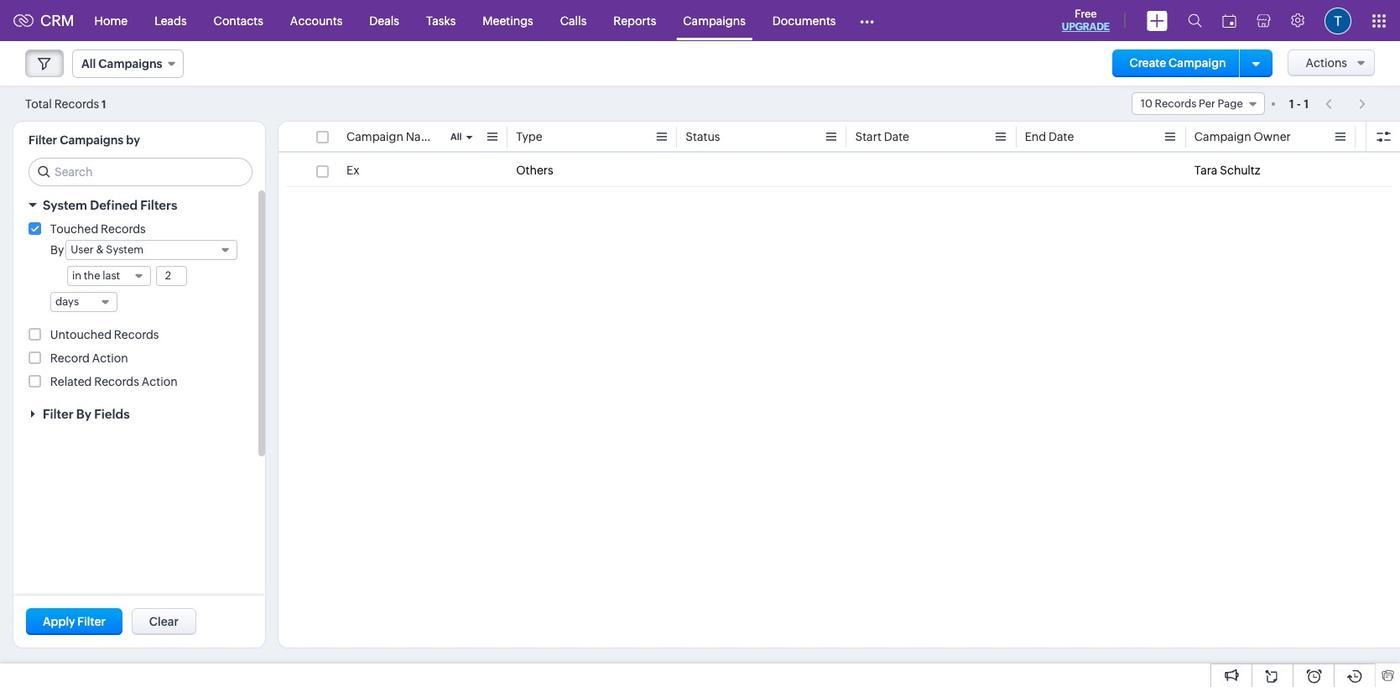 Task type: vqa. For each thing, say whether or not it's contained in the screenshot.
Untouched Records
yes



Task type: describe. For each thing, give the bounding box(es) containing it.
by inside filter by fields dropdown button
[[76, 407, 91, 421]]

upgrade
[[1062, 21, 1110, 33]]

meetings
[[483, 14, 533, 27]]

0 vertical spatial by
[[50, 243, 64, 257]]

schultz
[[1220, 164, 1261, 177]]

system defined filters button
[[13, 190, 265, 220]]

record action
[[50, 352, 128, 365]]

crm link
[[13, 12, 74, 29]]

calls
[[560, 14, 587, 27]]

deals link
[[356, 0, 413, 41]]

1 horizontal spatial action
[[142, 375, 178, 388]]

date for start date
[[884, 130, 909, 143]]

filter for filter campaigns by
[[29, 133, 57, 147]]

page
[[1218, 97, 1243, 110]]

type
[[516, 130, 543, 143]]

related records action
[[50, 375, 178, 388]]

create campaign button
[[1113, 50, 1243, 77]]

related
[[50, 375, 92, 388]]

0 vertical spatial action
[[92, 352, 128, 365]]

by
[[126, 133, 140, 147]]

profile image
[[1325, 7, 1352, 34]]

total records 1
[[25, 97, 106, 110]]

1 for total records 1
[[102, 98, 106, 110]]

filter inside button
[[77, 615, 106, 628]]

ex link
[[347, 162, 360, 179]]

create menu element
[[1137, 0, 1178, 41]]

campaigns for all campaigns
[[98, 57, 162, 70]]

1 - 1
[[1289, 97, 1309, 110]]

filter by fields button
[[13, 399, 265, 429]]

name
[[406, 130, 438, 143]]

filter by fields
[[43, 407, 130, 421]]

campaigns inside campaigns link
[[683, 14, 746, 27]]

tara schultz
[[1195, 164, 1261, 177]]

all for all campaigns
[[81, 57, 96, 70]]

apply
[[43, 615, 75, 628]]

leads
[[154, 14, 187, 27]]

untouched records
[[50, 328, 159, 341]]

calendar image
[[1222, 14, 1237, 27]]

system inside dropdown button
[[43, 198, 87, 212]]

campaign for campaign name
[[347, 130, 404, 143]]

start
[[855, 130, 882, 143]]

campaign for campaign owner
[[1195, 130, 1252, 143]]

All Campaigns field
[[72, 50, 184, 78]]

filter for filter by fields
[[43, 407, 73, 421]]

10 Records Per Page field
[[1132, 92, 1265, 115]]

in
[[72, 269, 82, 282]]

records for 10
[[1155, 97, 1197, 110]]

apply filter
[[43, 615, 106, 628]]

reports
[[614, 14, 656, 27]]

tara
[[1195, 164, 1218, 177]]

end
[[1025, 130, 1046, 143]]

accounts link
[[277, 0, 356, 41]]

campaigns for filter campaigns by
[[60, 133, 124, 147]]

crm
[[40, 12, 74, 29]]

campaign inside button
[[1169, 56, 1226, 70]]

days
[[55, 295, 79, 308]]

accounts
[[290, 14, 343, 27]]

untouched
[[50, 328, 112, 341]]

clear
[[149, 615, 179, 628]]

campaign owner
[[1195, 130, 1291, 143]]

ex
[[347, 164, 360, 177]]

apply filter button
[[26, 608, 122, 635]]

days field
[[50, 292, 117, 312]]

others
[[516, 164, 553, 177]]



Task type: locate. For each thing, give the bounding box(es) containing it.
1 vertical spatial campaigns
[[98, 57, 162, 70]]

all
[[81, 57, 96, 70], [451, 132, 462, 142]]

calls link
[[547, 0, 600, 41]]

last
[[102, 269, 120, 282]]

contacts link
[[200, 0, 277, 41]]

all right name
[[451, 132, 462, 142]]

filter
[[29, 133, 57, 147], [43, 407, 73, 421], [77, 615, 106, 628]]

by left fields
[[76, 407, 91, 421]]

0 horizontal spatial by
[[50, 243, 64, 257]]

campaign name
[[347, 130, 438, 143]]

1 vertical spatial filter
[[43, 407, 73, 421]]

0 vertical spatial system
[[43, 198, 87, 212]]

owner
[[1254, 130, 1291, 143]]

in the last
[[72, 269, 120, 282]]

campaign up tara schultz
[[1195, 130, 1252, 143]]

search image
[[1188, 13, 1202, 28]]

user
[[71, 243, 94, 256]]

free
[[1075, 8, 1097, 20]]

action
[[92, 352, 128, 365], [142, 375, 178, 388]]

1 vertical spatial system
[[106, 243, 144, 256]]

documents
[[773, 14, 836, 27]]

records right 10
[[1155, 97, 1197, 110]]

1 date from the left
[[884, 130, 909, 143]]

system right &
[[106, 243, 144, 256]]

campaigns right reports
[[683, 14, 746, 27]]

start date
[[855, 130, 909, 143]]

filter campaigns by
[[29, 133, 140, 147]]

10 records per page
[[1141, 97, 1243, 110]]

filter right apply
[[77, 615, 106, 628]]

campaigns left by
[[60, 133, 124, 147]]

1 for 1 - 1
[[1304, 97, 1309, 110]]

2 vertical spatial filter
[[77, 615, 106, 628]]

0 vertical spatial campaigns
[[683, 14, 746, 27]]

search element
[[1178, 0, 1212, 41]]

filter down total
[[29, 133, 57, 147]]

tasks
[[426, 14, 456, 27]]

date for end date
[[1049, 130, 1074, 143]]

system
[[43, 198, 87, 212], [106, 243, 144, 256]]

None text field
[[157, 267, 186, 285]]

contacts
[[214, 14, 263, 27]]

end date
[[1025, 130, 1074, 143]]

0 vertical spatial filter
[[29, 133, 57, 147]]

date right end
[[1049, 130, 1074, 143]]

record
[[50, 352, 90, 365]]

2 date from the left
[[1049, 130, 1074, 143]]

system inside field
[[106, 243, 144, 256]]

0 vertical spatial all
[[81, 57, 96, 70]]

1 vertical spatial by
[[76, 407, 91, 421]]

1 horizontal spatial date
[[1049, 130, 1074, 143]]

create
[[1130, 56, 1166, 70]]

all inside field
[[81, 57, 96, 70]]

create campaign
[[1130, 56, 1226, 70]]

records up fields
[[94, 375, 139, 388]]

documents link
[[759, 0, 849, 41]]

touched
[[50, 222, 98, 236]]

leads link
[[141, 0, 200, 41]]

User & System field
[[66, 240, 237, 260]]

records for touched
[[101, 222, 146, 236]]

all campaigns
[[81, 57, 162, 70]]

0 horizontal spatial 1
[[102, 98, 106, 110]]

action up filter by fields dropdown button
[[142, 375, 178, 388]]

deals
[[369, 14, 399, 27]]

campaigns down 'home' link
[[98, 57, 162, 70]]

tasks link
[[413, 0, 469, 41]]

system defined filters
[[43, 198, 177, 212]]

1 up filter campaigns by
[[102, 98, 106, 110]]

0 horizontal spatial all
[[81, 57, 96, 70]]

1 horizontal spatial all
[[451, 132, 462, 142]]

&
[[96, 243, 104, 256]]

campaigns
[[683, 14, 746, 27], [98, 57, 162, 70], [60, 133, 124, 147]]

fields
[[94, 407, 130, 421]]

create menu image
[[1147, 10, 1168, 31]]

the
[[84, 269, 100, 282]]

home link
[[81, 0, 141, 41]]

1 horizontal spatial system
[[106, 243, 144, 256]]

campaigns link
[[670, 0, 759, 41]]

home
[[94, 14, 128, 27]]

records for total
[[54, 97, 99, 110]]

filter inside dropdown button
[[43, 407, 73, 421]]

reports link
[[600, 0, 670, 41]]

1 vertical spatial action
[[142, 375, 178, 388]]

in the last field
[[67, 266, 151, 286]]

date right start
[[884, 130, 909, 143]]

records up related records action
[[114, 328, 159, 341]]

campaign up "10 records per page" field
[[1169, 56, 1226, 70]]

0 horizontal spatial date
[[884, 130, 909, 143]]

total
[[25, 97, 52, 110]]

navigation
[[1317, 91, 1375, 116]]

defined
[[90, 198, 138, 212]]

1 inside total records 1
[[102, 98, 106, 110]]

records up filter campaigns by
[[54, 97, 99, 110]]

-
[[1297, 97, 1301, 110]]

records
[[54, 97, 99, 110], [1155, 97, 1197, 110], [101, 222, 146, 236], [114, 328, 159, 341], [94, 375, 139, 388]]

actions
[[1306, 56, 1347, 70]]

by left user
[[50, 243, 64, 257]]

by
[[50, 243, 64, 257], [76, 407, 91, 421]]

Other Modules field
[[849, 7, 886, 34]]

all up total records 1
[[81, 57, 96, 70]]

1 right -
[[1304, 97, 1309, 110]]

status
[[686, 130, 720, 143]]

0 horizontal spatial system
[[43, 198, 87, 212]]

system up the touched at the left top
[[43, 198, 87, 212]]

meetings link
[[469, 0, 547, 41]]

all for all
[[451, 132, 462, 142]]

2 horizontal spatial 1
[[1304, 97, 1309, 110]]

action up related records action
[[92, 352, 128, 365]]

records down defined
[[101, 222, 146, 236]]

2 vertical spatial campaigns
[[60, 133, 124, 147]]

1 horizontal spatial by
[[76, 407, 91, 421]]

profile element
[[1315, 0, 1362, 41]]

per
[[1199, 97, 1216, 110]]

filters
[[140, 198, 177, 212]]

records inside field
[[1155, 97, 1197, 110]]

touched records
[[50, 222, 146, 236]]

date
[[884, 130, 909, 143], [1049, 130, 1074, 143]]

records for related
[[94, 375, 139, 388]]

Search text field
[[29, 159, 252, 185]]

records for untouched
[[114, 328, 159, 341]]

10
[[1141, 97, 1153, 110]]

1 horizontal spatial 1
[[1289, 97, 1294, 110]]

free upgrade
[[1062, 8, 1110, 33]]

1
[[1289, 97, 1294, 110], [1304, 97, 1309, 110], [102, 98, 106, 110]]

1 left -
[[1289, 97, 1294, 110]]

filter down 'related'
[[43, 407, 73, 421]]

campaign
[[1169, 56, 1226, 70], [347, 130, 404, 143], [1195, 130, 1252, 143]]

user & system
[[71, 243, 144, 256]]

campaign up ex
[[347, 130, 404, 143]]

campaigns inside all campaigns field
[[98, 57, 162, 70]]

1 vertical spatial all
[[451, 132, 462, 142]]

0 horizontal spatial action
[[92, 352, 128, 365]]



